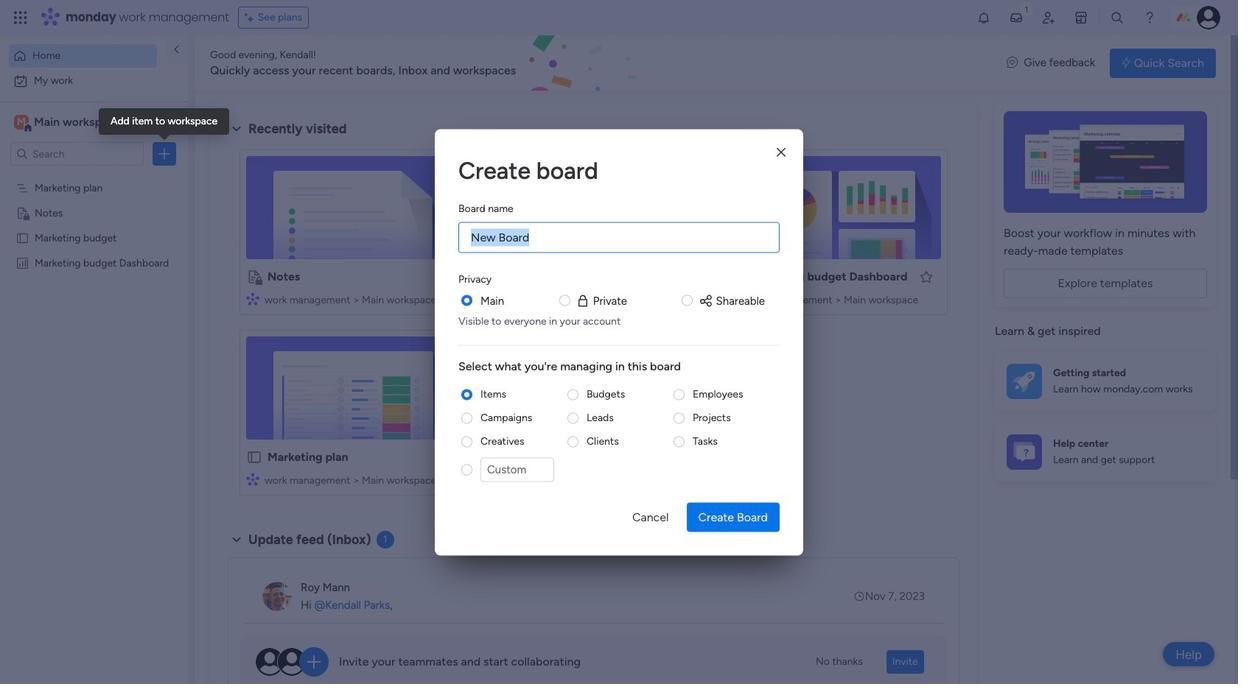Task type: vqa. For each thing, say whether or not it's contained in the screenshot.
1st CHANGE from the top of the page
no



Task type: locate. For each thing, give the bounding box(es) containing it.
1 vertical spatial option
[[9, 69, 179, 93]]

option group
[[459, 387, 780, 491]]

0 horizontal spatial public board image
[[246, 450, 262, 466]]

notifications image
[[977, 10, 992, 25]]

private board image
[[15, 206, 29, 220]]

public board image
[[487, 269, 504, 285], [246, 450, 262, 466]]

monday marketplace image
[[1074, 10, 1089, 25]]

3 heading from the top
[[459, 271, 492, 287]]

help center element
[[995, 423, 1216, 482]]

v2 bolt switch image
[[1122, 55, 1131, 71]]

private board image
[[246, 269, 262, 285]]

2 vertical spatial option
[[0, 174, 188, 177]]

0 vertical spatial option
[[9, 44, 157, 68]]

heading
[[459, 153, 780, 188], [459, 201, 514, 216], [459, 271, 492, 287], [459, 358, 780, 376]]

1 horizontal spatial public board image
[[487, 269, 504, 285]]

v2 user feedback image
[[1007, 55, 1018, 71]]

4 heading from the top
[[459, 358, 780, 376]]

option
[[9, 44, 157, 68], [9, 69, 179, 93], [0, 174, 188, 177]]

list box
[[0, 172, 188, 474]]

workspace image
[[14, 114, 29, 130]]

public board image
[[15, 231, 29, 245]]

help image
[[1143, 10, 1157, 25]]

1 element
[[376, 532, 394, 549]]

close image
[[777, 147, 786, 158]]

getting started element
[[995, 352, 1216, 411]]

1 vertical spatial public board image
[[246, 450, 262, 466]]

component image
[[246, 292, 260, 306], [728, 292, 742, 306], [246, 473, 260, 486]]

New Board Name field
[[459, 222, 780, 253]]

1 heading from the top
[[459, 153, 780, 188]]



Task type: describe. For each thing, give the bounding box(es) containing it.
invite members image
[[1042, 10, 1056, 25]]

component image
[[487, 292, 501, 306]]

1 image
[[1020, 1, 1034, 17]]

public dashboard image
[[15, 256, 29, 270]]

see plans image
[[245, 10, 258, 26]]

0 vertical spatial public board image
[[487, 269, 504, 285]]

select product image
[[13, 10, 28, 25]]

2 heading from the top
[[459, 201, 514, 216]]

update feed image
[[1009, 10, 1024, 25]]

close update feed (inbox) image
[[228, 532, 245, 549]]

add to favorites image
[[919, 269, 934, 284]]

search everything image
[[1110, 10, 1125, 25]]

quick search results list box
[[228, 138, 960, 514]]

templates image image
[[1009, 111, 1203, 213]]

kendall parks image
[[1197, 6, 1221, 29]]

workspace selection element
[[14, 114, 123, 133]]

close recently visited image
[[228, 120, 245, 138]]

Custom field
[[481, 458, 554, 482]]

roy mann image
[[262, 582, 292, 612]]

Search in workspace field
[[31, 146, 123, 163]]



